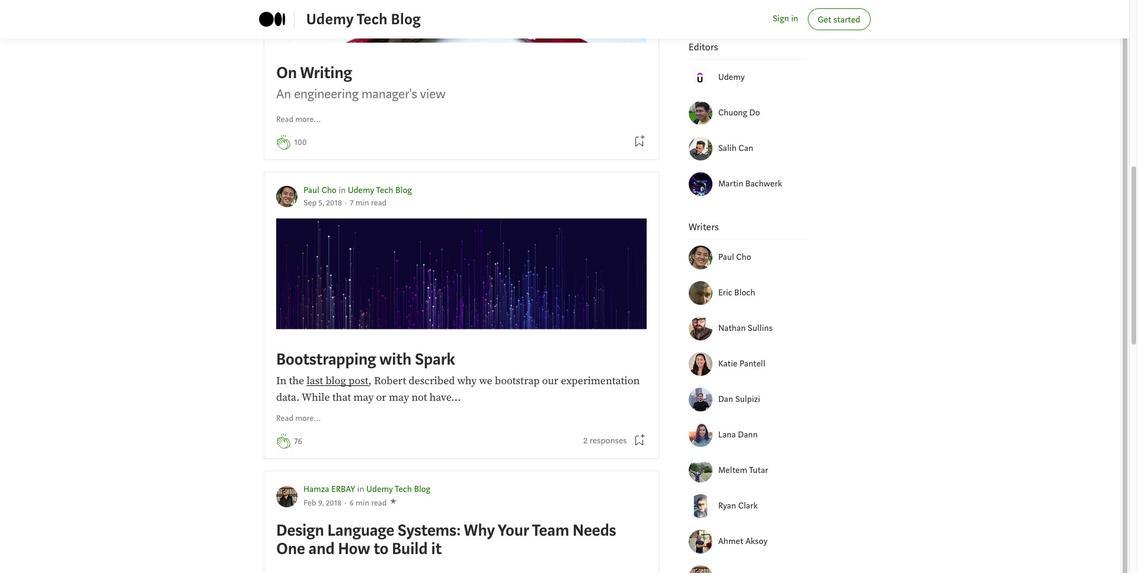 Task type: locate. For each thing, give the bounding box(es) containing it.
2 vertical spatial blog
[[414, 485, 431, 496]]

2 vertical spatial in
[[357, 485, 364, 496]]

read more… up 76
[[276, 414, 321, 425]]

team
[[532, 520, 569, 542]]

1 vertical spatial udemy tech blog link
[[348, 185, 412, 196]]

7 min read image
[[350, 198, 387, 209]]

meltem tutar
[[718, 465, 768, 477]]

martin bachwerk
[[718, 178, 782, 190]]

1 horizontal spatial go to the profile of paul cho image
[[689, 246, 712, 270]]

1 vertical spatial read
[[276, 414, 293, 425]]

in up sep 5, 2018
[[339, 185, 346, 196]]

sullins
[[748, 323, 773, 334]]

1 vertical spatial tech
[[376, 185, 393, 196]]

go to the profile of paul cho image left sep on the top
[[276, 186, 298, 208]]

go to the profile of paul cho image down writers
[[689, 246, 712, 270]]

get
[[818, 14, 832, 25]]

eric bloch
[[718, 287, 755, 299]]

build it
[[392, 539, 442, 560]]

0 vertical spatial 2018
[[326, 198, 342, 209]]

may
[[353, 391, 374, 405], [389, 391, 409, 405]]

read more… link up 76
[[276, 413, 321, 426]]

paul cho link up eric bloch link
[[718, 251, 807, 265]]

1 vertical spatial more…
[[295, 414, 321, 425]]

0 vertical spatial cho
[[322, 185, 337, 196]]

0 vertical spatial more…
[[295, 114, 321, 125]]

2 responses
[[583, 436, 627, 447]]

your
[[498, 520, 529, 542]]

cho
[[322, 185, 337, 196], [736, 252, 751, 263]]

chuong do link
[[718, 107, 807, 120]]

paul cho
[[718, 252, 751, 263]]

udemy tech blog
[[306, 9, 421, 29]]

0 vertical spatial blog
[[391, 9, 421, 29]]

more…
[[295, 114, 321, 125], [295, 414, 321, 425]]

cho up sep 5, 2018 link
[[322, 185, 337, 196]]

have…
[[430, 391, 461, 405]]

0 horizontal spatial may
[[353, 391, 374, 405]]

ryan
[[718, 501, 736, 512]]

eric
[[718, 287, 732, 299]]

1 read from the top
[[276, 114, 293, 125]]

last
[[307, 374, 323, 388]]

2 may from the left
[[389, 391, 409, 405]]

1 vertical spatial read more… link
[[276, 413, 321, 426]]

started
[[834, 14, 860, 25]]

may right or
[[389, 391, 409, 405]]

5,
[[319, 198, 324, 209]]

0 vertical spatial read more…
[[276, 114, 321, 125]]

76 button
[[294, 436, 302, 449]]

on writing an engineering manager's view
[[276, 62, 446, 103]]

0 horizontal spatial cho
[[322, 185, 337, 196]]

in right sign
[[791, 13, 798, 24]]

katie pantell link
[[718, 358, 807, 371]]

1 vertical spatial paul
[[718, 252, 734, 263]]

0 vertical spatial read more… link
[[276, 114, 321, 126]]

read more…
[[276, 114, 321, 125], [276, 414, 321, 425]]

writers
[[689, 221, 719, 234]]

clark
[[738, 501, 758, 512]]

bootstrapping with spark
[[276, 349, 455, 371]]

paul up sep on the top
[[304, 185, 319, 196]]

salih can
[[718, 143, 753, 154]]

ahmet aksoy
[[718, 536, 768, 548]]

meltem
[[718, 465, 747, 477]]

tech for paul cho
[[376, 185, 393, 196]]

read more… link
[[276, 114, 321, 126], [276, 413, 321, 426]]

dan
[[718, 394, 733, 405]]

sign
[[773, 13, 789, 24]]

go to the profile of udemy image
[[689, 66, 712, 89]]

0 vertical spatial tech
[[357, 9, 388, 29]]

in up 6 min read image
[[357, 485, 364, 496]]

1 horizontal spatial in
[[357, 485, 364, 496]]

design language systems: why your team needs one and how to build it
[[276, 520, 616, 560]]

lana dann
[[718, 430, 758, 441]]

salih
[[718, 143, 737, 154]]

1 read more… link from the top
[[276, 114, 321, 126]]

paul cho link
[[304, 185, 337, 196], [718, 251, 807, 265]]

tech
[[357, 9, 388, 29], [376, 185, 393, 196], [395, 485, 412, 496]]

tutar
[[749, 465, 768, 477]]

bootstrapping
[[276, 349, 376, 371]]

ahmet
[[718, 536, 743, 548]]

paul cho link up 5,
[[304, 185, 337, 196]]

2018 for erbay
[[326, 498, 342, 509]]

2018 right 5,
[[326, 198, 342, 209]]

1 horizontal spatial paul
[[718, 252, 734, 263]]

0 horizontal spatial paul
[[304, 185, 319, 196]]

experimentation
[[561, 374, 640, 388]]

sep 5, 2018
[[304, 198, 342, 209]]

chuong
[[718, 107, 747, 118]]

1 vertical spatial blog
[[395, 185, 412, 196]]

read more… up 100
[[276, 114, 321, 125]]

0 horizontal spatial in
[[339, 185, 346, 196]]

lana
[[718, 430, 736, 441]]

2 vertical spatial udemy tech blog link
[[366, 485, 431, 496]]

1 vertical spatial 2018
[[326, 498, 342, 509]]

sign in link
[[773, 13, 798, 26]]

0 horizontal spatial go to the profile of paul cho image
[[276, 186, 298, 208]]

1 horizontal spatial cho
[[736, 252, 751, 263]]

systems:
[[398, 520, 461, 542]]

post
[[348, 374, 368, 388]]

, robert described why we bootstrap our experimentation data. while that may or may not have…
[[276, 374, 640, 405]]

may down post
[[353, 391, 374, 405]]

udemy up 7 min read image
[[348, 185, 374, 196]]

udemy tech blog link
[[306, 8, 421, 31], [348, 185, 412, 196], [366, 485, 431, 496]]

1 vertical spatial paul cho link
[[718, 251, 807, 265]]

aksoy
[[746, 536, 768, 548]]

in inside 'link'
[[791, 13, 798, 24]]

get started
[[818, 14, 860, 25]]

described
[[409, 374, 455, 388]]

2 vertical spatial tech
[[395, 485, 412, 496]]

more… up 100
[[295, 114, 321, 125]]

cho up bloch
[[736, 252, 751, 263]]

1 horizontal spatial may
[[389, 391, 409, 405]]

nathan sullins link
[[718, 322, 807, 336]]

read down the data.
[[276, 414, 293, 425]]

martin bachwerk link
[[718, 178, 807, 191]]

and
[[309, 539, 335, 560]]

bootstrapping with spark link
[[276, 219, 647, 371]]

ryan clark link
[[718, 500, 807, 514]]

1 vertical spatial cho
[[736, 252, 751, 263]]

,
[[368, 374, 372, 388]]

2 horizontal spatial in
[[791, 13, 798, 24]]

more… down while
[[295, 414, 321, 425]]

paul
[[304, 185, 319, 196], [718, 252, 734, 263]]

not
[[412, 391, 427, 405]]

0 vertical spatial in
[[791, 13, 798, 24]]

0 vertical spatial read
[[276, 114, 293, 125]]

1 vertical spatial read more…
[[276, 414, 321, 425]]

in for hamza erbay in udemy tech blog
[[357, 485, 364, 496]]

1 vertical spatial in
[[339, 185, 346, 196]]

cho for paul cho
[[736, 252, 751, 263]]

go to the profile of ryan clark image
[[689, 495, 712, 519]]

0 vertical spatial paul cho link
[[304, 185, 337, 196]]

read down an
[[276, 114, 293, 125]]

2018 right 9,
[[326, 498, 342, 509]]

in
[[276, 374, 287, 388]]

read more… link up 100
[[276, 114, 321, 126]]

bloch
[[734, 287, 755, 299]]

0 vertical spatial paul
[[304, 185, 319, 196]]

2
[[583, 436, 588, 447]]

sep
[[304, 198, 317, 209]]

can
[[739, 143, 753, 154]]

udemy link
[[718, 71, 807, 84]]

0 vertical spatial udemy tech blog link
[[306, 8, 421, 31]]

go to the profile of martin bachwerk image
[[689, 172, 712, 196]]

feb 9, 2018 link
[[304, 498, 342, 509]]

2018
[[326, 198, 342, 209], [326, 498, 342, 509]]

go to the profile of nathan sullins image
[[689, 317, 712, 341]]

in
[[791, 13, 798, 24], [339, 185, 346, 196], [357, 485, 364, 496]]

go to the profile of katie pantell image
[[689, 353, 712, 377]]

to
[[374, 539, 388, 560]]

76
[[294, 437, 302, 448]]

sign in
[[773, 13, 798, 24]]

udemy tech blog link for cho
[[348, 185, 412, 196]]

in for paul cho in udemy tech blog
[[339, 185, 346, 196]]

go to the profile of paul cho image
[[276, 186, 298, 208], [689, 246, 712, 270]]

paul up the eric
[[718, 252, 734, 263]]



Task type: vqa. For each thing, say whether or not it's contained in the screenshot.
you on the left top
no



Task type: describe. For each thing, give the bounding box(es) containing it.
while
[[302, 391, 330, 405]]

go to the profile of ahmet aksoy image
[[689, 531, 712, 554]]

one
[[276, 539, 305, 560]]

that
[[332, 391, 351, 405]]

go to the profile of eric bloch image
[[689, 282, 712, 305]]

responses
[[590, 436, 627, 447]]

or
[[376, 391, 386, 405]]

engineering
[[294, 86, 359, 103]]

blog for hamza erbay in udemy tech blog
[[414, 485, 431, 496]]

on
[[276, 62, 297, 84]]

nathan
[[718, 323, 746, 334]]

2 read from the top
[[276, 414, 293, 425]]

6 min read image
[[349, 498, 387, 509]]

blog
[[326, 374, 346, 388]]

in the last blog post
[[276, 374, 368, 388]]

0 horizontal spatial paul cho link
[[304, 185, 337, 196]]

bootstrap
[[495, 374, 540, 388]]

sep 5, 2018 link
[[304, 198, 342, 209]]

design language systems: why your team needs one and how to build it link
[[276, 519, 647, 574]]

bachwerk
[[746, 178, 782, 190]]

robert
[[374, 374, 406, 388]]

writing
[[300, 62, 352, 84]]

100
[[294, 137, 307, 148]]

blog for paul cho in udemy tech blog
[[395, 185, 412, 196]]

we
[[479, 374, 492, 388]]

feb 9, 2018
[[304, 498, 342, 509]]

tech for hamza erbay
[[395, 485, 412, 496]]

dann
[[738, 430, 758, 441]]

do
[[749, 107, 760, 118]]

1 read more… from the top
[[276, 114, 321, 125]]

eric bloch link
[[718, 287, 807, 300]]

paul for paul cho in udemy tech blog
[[304, 185, 319, 196]]

editors
[[689, 41, 718, 53]]

pantell
[[740, 359, 765, 370]]

hamza
[[304, 485, 329, 496]]

go to the profile of lana dann image
[[689, 424, 712, 448]]

design
[[276, 520, 324, 542]]

hamza erbay in udemy tech blog
[[304, 485, 431, 496]]

sulpizi
[[735, 394, 760, 405]]

the
[[289, 374, 304, 388]]

udemy right go to the profile of udemy image
[[718, 72, 745, 83]]

why
[[457, 374, 477, 388]]

2 responses link
[[583, 435, 627, 448]]

1 horizontal spatial paul cho link
[[718, 251, 807, 265]]

with spark
[[379, 349, 455, 371]]

chuong do
[[718, 107, 760, 118]]

cho for paul cho in udemy tech blog
[[322, 185, 337, 196]]

lana dann link
[[718, 429, 807, 442]]

go to the profile of meltem tutar image
[[689, 460, 712, 483]]

100 button
[[294, 136, 307, 149]]

dan sulpizi link
[[718, 394, 807, 407]]

paul for paul cho
[[718, 252, 734, 263]]

katie pantell
[[718, 359, 765, 370]]

feb
[[304, 498, 316, 509]]

dan sulpizi
[[718, 394, 760, 405]]

go to the profile of salih can image
[[689, 137, 712, 161]]

manager's
[[361, 86, 417, 103]]

paul cho in udemy tech blog
[[304, 185, 412, 196]]

2 read more… from the top
[[276, 414, 321, 425]]

erbay
[[331, 485, 355, 496]]

view
[[420, 86, 446, 103]]

hamza erbay link
[[304, 485, 355, 496]]

ryan clark
[[718, 501, 758, 512]]

1 vertical spatial go to the profile of paul cho image
[[689, 246, 712, 270]]

2018 for cho
[[326, 198, 342, 209]]

an
[[276, 86, 291, 103]]

2 more… from the top
[[295, 414, 321, 425]]

salih can link
[[718, 142, 807, 155]]

2 read more… link from the top
[[276, 413, 321, 426]]

how
[[338, 539, 370, 560]]

language
[[327, 520, 394, 542]]

1 more… from the top
[[295, 114, 321, 125]]

ahmet aksoy link
[[718, 536, 807, 549]]

1 may from the left
[[353, 391, 374, 405]]

udemy up writing in the left of the page
[[306, 9, 354, 29]]

0 vertical spatial go to the profile of paul cho image
[[276, 186, 298, 208]]

go to the profile of dan sulpizi image
[[689, 388, 712, 412]]

go to the profile of hamza erbay image
[[276, 486, 298, 508]]

udemy up 6 min read image
[[366, 485, 393, 496]]

get started link
[[808, 8, 871, 30]]

go to the profile of chuong do image
[[689, 101, 712, 125]]

nathan sullins
[[718, 323, 773, 334]]

data.
[[276, 391, 300, 405]]

udemy tech blog link for erbay
[[366, 485, 431, 496]]

katie
[[718, 359, 738, 370]]



